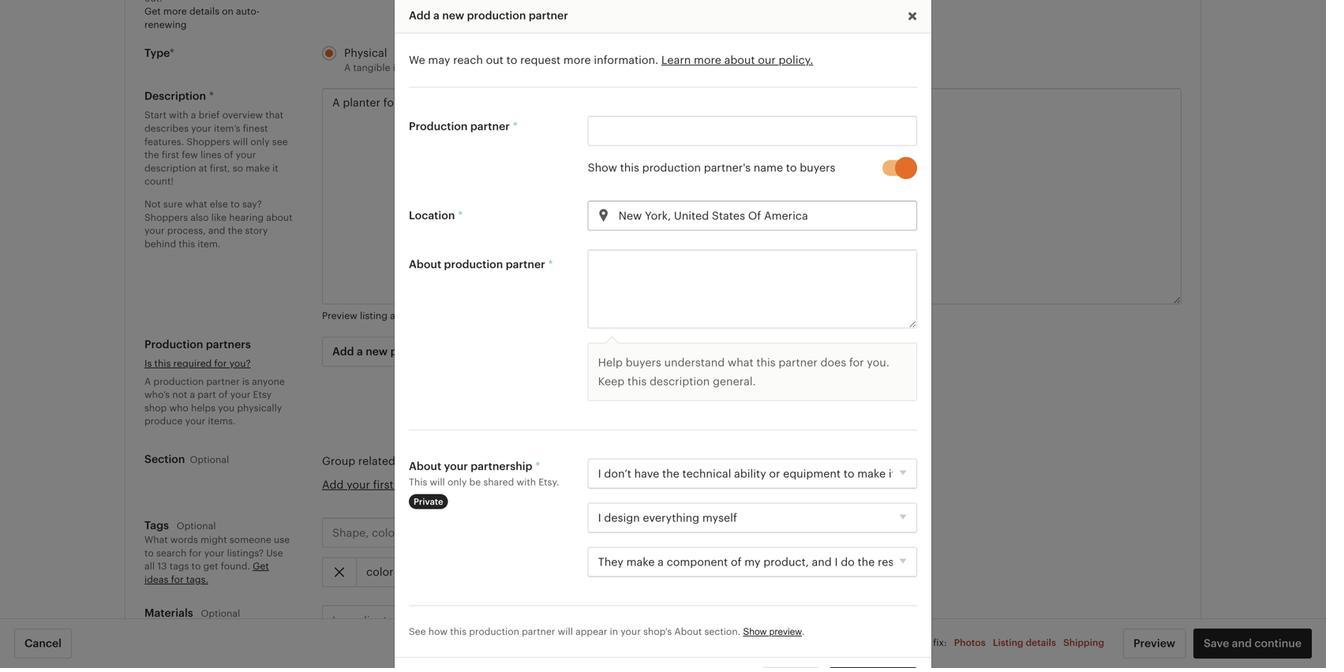 Task type: describe. For each thing, give the bounding box(es) containing it.
partner's
[[704, 162, 751, 174]]

you?
[[230, 359, 251, 369]]

we may reach out to request more information. learn more about our policy.
[[409, 54, 814, 66]]

say?
[[242, 199, 262, 210]]

a inside production partners is this required for you? a production partner is anyone who's not a part of your etsy shop who helps you physically produce your items.
[[190, 390, 195, 400]]

partners
[[206, 338, 251, 351]]

in
[[610, 627, 618, 638]]

close image
[[908, 13, 918, 22]]

details inside get more details on auto- renewing
[[190, 6, 220, 17]]

does
[[821, 356, 847, 369]]

for inside what words might someone use to search for your listings? use all 13 tags to get found.
[[189, 548, 202, 559]]

* inside about your partnership * this will only be shared with etsy.
[[536, 460, 541, 473]]

not
[[145, 199, 161, 210]]

information.
[[594, 54, 659, 66]]

save and continue
[[1204, 638, 1302, 651]]

cancel
[[24, 638, 62, 651]]

a inside production partners is this required for you? a production partner is anyone who's not a part of your etsy shop who helps you physically produce your items.
[[145, 377, 151, 387]]

will inside start with a brief overview that describes your item's finest features. shoppers will only see the first few lines of your description at first, so make it count!
[[233, 136, 248, 147]]

production left partner's
[[643, 162, 701, 174]]

(e.g.,
[[645, 455, 672, 468]]

item.
[[198, 239, 221, 249]]

your up so
[[236, 150, 256, 160]]

your inside what words might someone use to search for your listings? use all 13 tags to get found.
[[204, 548, 225, 559]]

keep
[[598, 375, 625, 388]]

as
[[390, 311, 400, 322]]

1 vertical spatial add a new production partner
[[333, 346, 492, 358]]

ship
[[473, 62, 492, 73]]

about for about your partnership * this will only be shared with etsy.
[[409, 460, 442, 473]]

of inside start with a brief overview that describes your item's finest features. shoppers will only see the first few lines of your description at first, so make it count!
[[224, 150, 233, 160]]

so
[[233, 163, 243, 174]]

related
[[358, 455, 396, 468]]

add for add a new production partner
[[409, 9, 431, 22]]

production up the out
[[467, 9, 526, 22]]

all
[[145, 562, 155, 572]]

get for get more details on auto- renewing
[[145, 6, 161, 17]]

shop
[[145, 403, 167, 414]]

section optional
[[145, 453, 229, 466]]

type
[[145, 47, 170, 59]]

this
[[409, 477, 428, 488]]

optional for materials
[[201, 609, 240, 620]]

not sure what else to say? shoppers also like hearing about your process, and the story behind this item.
[[145, 199, 293, 249]]

about your partnership * this will only be shared with etsy.
[[409, 460, 560, 488]]

digital
[[650, 62, 678, 73]]

2 vertical spatial about
[[675, 627, 702, 638]]

13
[[157, 562, 167, 572]]

about production partner *
[[409, 258, 553, 271]]

yarn).
[[828, 455, 858, 468]]

shipping
[[1064, 638, 1105, 649]]

like
[[211, 212, 227, 223]]

production inside production partners is this required for you? a production partner is anyone who's not a part of your etsy shop who helps you physically produce your items.
[[154, 377, 204, 387]]

also
[[191, 212, 209, 223]]

with inside about your partnership * this will only be shared with etsy.
[[517, 477, 536, 488]]

to up tags.
[[192, 562, 201, 572]]

see
[[409, 627, 426, 638]]

City, State, Country text field
[[588, 201, 918, 231]]

help
[[598, 356, 623, 369]]

is this required for you? link
[[145, 359, 251, 369]]

ideas
[[145, 575, 169, 586]]

ingredients
[[366, 654, 426, 667]]

to left the 'help'
[[511, 455, 522, 468]]

production up result on the top left of the page
[[444, 258, 503, 271]]

preview button
[[1124, 629, 1187, 660]]

materials
[[145, 607, 193, 620]]

download.
[[768, 62, 816, 73]]

your down brief
[[191, 123, 212, 134]]

Ingredients, components, etc. text field
[[322, 606, 697, 636]]

this inside not sure what else to say? shoppers also like hearing about your process, and the story behind this item.
[[179, 239, 195, 249]]

to right name
[[786, 162, 797, 174]]

search inside what words might someone use to search for your listings? use all 13 tags to get found.
[[156, 548, 187, 559]]

brief
[[199, 110, 220, 121]]

will left appear
[[558, 627, 573, 638]]

learn
[[662, 54, 691, 66]]

help buyers understand what this partner does for you. keep this description general.
[[598, 356, 890, 388]]

group
[[322, 455, 356, 468]]

might
[[201, 535, 227, 546]]

add for add your first section
[[322, 479, 344, 492]]

out
[[486, 54, 504, 66]]

preview,
[[893, 638, 931, 649]]

it
[[273, 163, 279, 174]]

a right as
[[403, 311, 408, 322]]

your down helps
[[185, 416, 206, 427]]

about for about production partner *
[[409, 258, 442, 271]]

anyone
[[252, 377, 285, 387]]

tangible
[[353, 62, 391, 73]]

a for physical
[[344, 62, 351, 73]]

features.
[[145, 136, 184, 147]]

get more details on auto- renewing
[[145, 6, 260, 30]]

.
[[802, 627, 805, 638]]

1 vertical spatial show
[[743, 627, 767, 638]]

description inside help buyers understand what this partner does for you. keep this description general.
[[650, 375, 710, 388]]

get for get ideas for tags.
[[253, 562, 269, 572]]

your down related
[[347, 479, 370, 492]]

show this production partner's name to buyers
[[588, 162, 836, 174]]

12 left
[[752, 527, 783, 540]]

describes
[[145, 123, 189, 134]]

production down google
[[391, 346, 450, 358]]

production partner *
[[409, 120, 518, 133]]

section
[[145, 453, 185, 466]]

1 vertical spatial add
[[333, 346, 354, 358]]

few
[[182, 150, 198, 160]]

gifts,
[[797, 455, 825, 468]]

what
[[145, 535, 168, 546]]

to preview, fix: photos listing details shipping
[[880, 638, 1105, 649]]

process,
[[167, 226, 206, 236]]

description inside start with a brief overview that describes your item's finest features. shoppers will only see the first few lines of your description at first, so make it count!
[[145, 163, 196, 174]]

a down listing
[[357, 346, 363, 358]]

to right the out
[[507, 54, 518, 66]]

about for hearing
[[266, 212, 293, 223]]

0 vertical spatial show
[[588, 162, 618, 174]]

you.
[[867, 356, 890, 369]]

start
[[145, 110, 167, 121]]

to up the 'all'
[[145, 548, 154, 559]]

first inside start with a brief overview that describes your item's finest features. shoppers will only see the first few lines of your description at first, so make it count!
[[162, 150, 179, 160]]

preview for preview
[[1134, 638, 1176, 651]]

use
[[274, 535, 290, 546]]

partner inside production partners is this required for you? a production partner is anyone who's not a part of your etsy shop who helps you physically produce your items.
[[206, 377, 240, 387]]

with inside start with a brief overview that describes your item's finest features. shoppers will only see the first few lines of your description at first, so make it count!
[[169, 110, 188, 121]]

description
[[145, 90, 206, 102]]

to inside not sure what else to say? shoppers also like hearing about your process, and the story behind this item.
[[231, 199, 240, 210]]

1 horizontal spatial details
[[1026, 638, 1057, 649]]

show preview button
[[743, 626, 802, 639]]

may
[[428, 54, 451, 66]]

preview for preview listing as a google search result
[[322, 311, 358, 322]]

get ideas for tags. link
[[145, 562, 269, 586]]

production right the how
[[469, 627, 520, 638]]

found.
[[221, 562, 250, 572]]

private
[[414, 497, 444, 507]]

see
[[272, 136, 288, 147]]

preview
[[770, 627, 802, 638]]

appear
[[576, 627, 608, 638]]

shoppers
[[551, 455, 601, 468]]

you inside production partners is this required for you? a production partner is anyone who's not a part of your etsy shop who helps you physically produce your items.
[[218, 403, 235, 414]]



Task type: vqa. For each thing, say whether or not it's contained in the screenshot.
bottommost 10,651
no



Task type: locate. For each thing, give the bounding box(es) containing it.
tags optional
[[145, 520, 216, 532]]

the inside start with a brief overview that describes your item's finest features. shoppers will only see the first few lines of your description at first, so make it count!
[[145, 150, 159, 160]]

0 horizontal spatial search
[[156, 548, 187, 559]]

your down is
[[230, 390, 251, 400]]

a up physical a tangible item that you will ship to buyers.
[[434, 9, 440, 22]]

preview listing as a google search result
[[322, 311, 504, 322]]

to inside physical a tangible item that you will ship to buyers.
[[495, 62, 504, 73]]

new up physical a tangible item that you will ship to buyers.
[[442, 9, 465, 22]]

search up the tags
[[156, 548, 187, 559]]

description up count!
[[145, 163, 196, 174]]

production for production partner *
[[409, 120, 468, 133]]

0 vertical spatial what
[[185, 199, 207, 210]]

t 2 image
[[598, 208, 610, 226]]

0 horizontal spatial with
[[169, 110, 188, 121]]

1 horizontal spatial a
[[344, 62, 351, 73]]

*
[[170, 47, 174, 59], [209, 90, 214, 102], [513, 120, 518, 133], [458, 209, 463, 222], [549, 258, 553, 271], [536, 460, 541, 473]]

your down might
[[204, 548, 225, 559]]

section
[[397, 479, 436, 492]]

1 horizontal spatial and
[[1233, 638, 1253, 651]]

1 vertical spatial with
[[517, 477, 536, 488]]

1 vertical spatial the
[[228, 226, 243, 236]]

google
[[410, 311, 444, 322]]

shoppers down sure
[[145, 212, 188, 223]]

0 horizontal spatial the
[[145, 150, 159, 160]]

overview
[[222, 110, 263, 121]]

more right request
[[564, 54, 591, 66]]

how
[[429, 627, 448, 638]]

only inside start with a brief overview that describes your item's finest features. shoppers will only see the first few lines of your description at first, so make it count!
[[251, 136, 270, 147]]

more up the renewing
[[163, 6, 187, 17]]

details right the listing
[[1026, 638, 1057, 649]]

your inside not sure what else to say? shoppers also like hearing about your process, and the story behind this item.
[[145, 226, 165, 236]]

1 vertical spatial and
[[1233, 638, 1253, 651]]

will inside digital a digital file that buyers will download.
[[750, 62, 766, 73]]

new down listing
[[366, 346, 388, 358]]

help
[[525, 455, 548, 468]]

and inside button
[[1233, 638, 1253, 651]]

physical
[[344, 47, 387, 59]]

tags.
[[186, 575, 209, 586]]

someone
[[230, 535, 272, 546]]

0 vertical spatial you
[[436, 62, 453, 73]]

what up general.
[[728, 356, 754, 369]]

optional for tags
[[177, 521, 216, 532]]

buyers left "our"
[[717, 62, 748, 73]]

your up "behind"
[[145, 226, 165, 236]]

add a new production partner
[[409, 9, 569, 22], [333, 346, 492, 358]]

1 vertical spatial of
[[219, 390, 228, 400]]

group related listings into sections to help shoppers browse (e.g., bracelets, father's day gifts, yarn).
[[322, 455, 858, 468]]

will inside physical a tangible item that you will ship to buyers.
[[455, 62, 471, 73]]

your inside about your partnership * this will only be shared with etsy.
[[444, 460, 468, 473]]

the inside not sure what else to say? shoppers also like hearing about your process, and the story behind this item.
[[228, 226, 243, 236]]

1 horizontal spatial what
[[728, 356, 754, 369]]

add a new production partner up the out
[[409, 9, 569, 22]]

0 vertical spatial details
[[190, 6, 220, 17]]

on
[[222, 6, 234, 17]]

add up we on the left of page
[[409, 9, 431, 22]]

about inside about your partnership * this will only be shared with etsy.
[[409, 460, 442, 473]]

about up story
[[266, 212, 293, 223]]

that right file
[[697, 62, 715, 73]]

0 horizontal spatial new
[[366, 346, 388, 358]]

the down the features.
[[145, 150, 159, 160]]

1 horizontal spatial that
[[416, 62, 434, 73]]

photos
[[955, 638, 986, 649]]

production up "not"
[[154, 377, 204, 387]]

buyers inside digital a digital file that buyers will download.
[[717, 62, 748, 73]]

optional inside the tags optional
[[177, 521, 216, 532]]

0 vertical spatial of
[[224, 150, 233, 160]]

will right this
[[430, 477, 445, 488]]

2 horizontal spatial more
[[694, 54, 722, 66]]

2 horizontal spatial buyers
[[800, 162, 836, 174]]

father's
[[730, 455, 771, 468]]

digital a digital file that buyers will download.
[[641, 47, 816, 73]]

a inside digital a digital file that buyers will download.
[[641, 62, 647, 73]]

shoppers
[[187, 136, 230, 147], [145, 212, 188, 223]]

and right save
[[1233, 638, 1253, 651]]

2 vertical spatial buyers
[[626, 356, 662, 369]]

that inside physical a tangible item that you will ship to buyers.
[[416, 62, 434, 73]]

0 vertical spatial the
[[145, 150, 159, 160]]

None text field
[[322, 89, 1182, 305], [588, 250, 918, 329], [322, 89, 1182, 305], [588, 250, 918, 329]]

and down 'like'
[[208, 226, 225, 236]]

and inside not sure what else to say? shoppers also like hearing about your process, and the story behind this item.
[[208, 226, 225, 236]]

for inside help buyers understand what this partner does for you. keep this description general.
[[850, 356, 864, 369]]

optional
[[190, 455, 229, 466], [177, 521, 216, 532], [201, 609, 240, 620]]

only
[[251, 136, 270, 147], [448, 477, 467, 488]]

for inside production partners is this required for you? a production partner is anyone who's not a part of your etsy shop who helps you physically produce your items.
[[214, 359, 227, 369]]

1 vertical spatial search
[[156, 548, 187, 559]]

for down the tags
[[171, 575, 184, 586]]

the
[[145, 150, 159, 160], [228, 226, 243, 236]]

of inside production partners is this required for you? a production partner is anyone who's not a part of your etsy shop who helps you physically produce your items.
[[219, 390, 228, 400]]

name
[[754, 162, 784, 174]]

that inside digital a digital file that buyers will download.
[[697, 62, 715, 73]]

not
[[172, 390, 187, 400]]

renewing
[[145, 19, 187, 30]]

1 vertical spatial only
[[448, 477, 467, 488]]

get ideas for tags.
[[145, 562, 269, 586]]

buyers right help
[[626, 356, 662, 369]]

description *
[[145, 90, 214, 102]]

digital
[[641, 47, 675, 59]]

etsy
[[253, 390, 272, 400]]

1 vertical spatial get
[[253, 562, 269, 572]]

details left on
[[190, 6, 220, 17]]

into
[[439, 455, 460, 468]]

preview left listing
[[322, 311, 358, 322]]

will inside about your partnership * this will only be shared with etsy.
[[430, 477, 445, 488]]

production up required
[[145, 338, 203, 351]]

items.
[[208, 416, 236, 427]]

0 horizontal spatial only
[[251, 136, 270, 147]]

use
[[266, 548, 283, 559]]

first down the features.
[[162, 150, 179, 160]]

with up describes
[[169, 110, 188, 121]]

our
[[758, 54, 776, 66]]

be
[[470, 477, 481, 488]]

show left preview
[[743, 627, 767, 638]]

description
[[145, 163, 196, 174], [650, 375, 710, 388]]

0 vertical spatial only
[[251, 136, 270, 147]]

get down the use
[[253, 562, 269, 572]]

1 horizontal spatial about
[[725, 54, 755, 66]]

0 vertical spatial add a new production partner
[[409, 9, 569, 22]]

production inside production partners is this required for you? a production partner is anyone who's not a part of your etsy shop who helps you physically produce your items.
[[145, 338, 203, 351]]

0 horizontal spatial show
[[588, 162, 618, 174]]

0 vertical spatial buyers
[[717, 62, 748, 73]]

0 vertical spatial and
[[208, 226, 225, 236]]

physical a tangible item that you will ship to buyers.
[[344, 47, 540, 73]]

description down understand
[[650, 375, 710, 388]]

0 vertical spatial production
[[409, 120, 468, 133]]

will
[[455, 62, 471, 73], [750, 62, 766, 73], [233, 136, 248, 147], [430, 477, 445, 488], [558, 627, 573, 638]]

first down related
[[373, 479, 394, 492]]

continue
[[1255, 638, 1302, 651]]

1 horizontal spatial only
[[448, 477, 467, 488]]

0 horizontal spatial that
[[266, 110, 284, 121]]

produce
[[145, 416, 183, 427]]

for inside the 'get ideas for tags.'
[[171, 575, 184, 586]]

0 horizontal spatial description
[[145, 163, 196, 174]]

of up first,
[[224, 150, 233, 160]]

a inside start with a brief overview that describes your item's finest features. shoppers will only see the first few lines of your description at first, so make it count!
[[191, 110, 196, 121]]

add down the group at the left of the page
[[322, 479, 344, 492]]

your right in
[[621, 627, 641, 638]]

1 vertical spatial shoppers
[[145, 212, 188, 223]]

details
[[190, 6, 220, 17], [1026, 638, 1057, 649]]

we
[[409, 54, 425, 66]]

shop's
[[644, 627, 672, 638]]

for left you.
[[850, 356, 864, 369]]

you left reach
[[436, 62, 453, 73]]

buyers right name
[[800, 162, 836, 174]]

shoppers inside start with a brief overview that describes your item's finest features. shoppers will only see the first few lines of your description at first, so make it count!
[[187, 136, 230, 147]]

listings
[[399, 455, 436, 468]]

1 horizontal spatial production
[[409, 120, 468, 133]]

1 horizontal spatial new
[[442, 9, 465, 22]]

1 horizontal spatial show
[[743, 627, 767, 638]]

0 horizontal spatial first
[[162, 150, 179, 160]]

0 vertical spatial description
[[145, 163, 196, 174]]

to right else
[[231, 199, 240, 210]]

0 vertical spatial add
[[409, 9, 431, 22]]

buyers.
[[506, 62, 540, 73]]

2 horizontal spatial that
[[697, 62, 715, 73]]

only inside about your partnership * this will only be shared with etsy.
[[448, 477, 467, 488]]

production for production partners is this required for you? a production partner is anyone who's not a part of your etsy shop who helps you physically produce your items.
[[145, 338, 203, 351]]

partnership
[[471, 460, 533, 473]]

production
[[409, 120, 468, 133], [145, 338, 203, 351]]

preview inside button
[[1134, 638, 1176, 651]]

this inside production partners is this required for you? a production partner is anyone who's not a part of your etsy shop who helps you physically produce your items.
[[154, 359, 171, 369]]

see how this production partner will appear in your shop's about section. show preview .
[[409, 627, 805, 638]]

0 horizontal spatial details
[[190, 6, 220, 17]]

1 vertical spatial optional
[[177, 521, 216, 532]]

a down physical
[[344, 62, 351, 73]]

1 vertical spatial about
[[409, 460, 442, 473]]

0 vertical spatial search
[[446, 311, 476, 322]]

add your first section link
[[322, 479, 436, 492]]

color
[[366, 566, 394, 579]]

0 horizontal spatial and
[[208, 226, 225, 236]]

more right the learn
[[694, 54, 722, 66]]

about inside not sure what else to say? shoppers also like hearing about your process, and the story behind this item.
[[266, 212, 293, 223]]

optional down items. on the bottom left of the page
[[190, 455, 229, 466]]

0 vertical spatial first
[[162, 150, 179, 160]]

2 vertical spatial optional
[[201, 609, 240, 620]]

optional down tags.
[[201, 609, 240, 620]]

0 horizontal spatial about
[[266, 212, 293, 223]]

0 vertical spatial about
[[725, 54, 755, 66]]

production down may
[[409, 120, 468, 133]]

will left download.
[[750, 62, 766, 73]]

0 horizontal spatial preview
[[322, 311, 358, 322]]

0 vertical spatial with
[[169, 110, 188, 121]]

Shape, color, style, function, etc. text field
[[322, 518, 697, 549]]

1 horizontal spatial get
[[253, 562, 269, 572]]

to right ship on the top left of page
[[495, 62, 504, 73]]

add a new production partner down preview listing as a google search result
[[333, 346, 492, 358]]

preview left save
[[1134, 638, 1176, 651]]

1 vertical spatial description
[[650, 375, 710, 388]]

1 vertical spatial buyers
[[800, 162, 836, 174]]

get inside the 'get ideas for tags.'
[[253, 562, 269, 572]]

0 vertical spatial optional
[[190, 455, 229, 466]]

that right item
[[416, 62, 434, 73]]

start with a brief overview that describes your item's finest features. shoppers will only see the first few lines of your description at first, so make it count!
[[145, 110, 288, 187]]

left
[[766, 527, 783, 540]]

0 vertical spatial get
[[145, 6, 161, 17]]

shoppers up the lines
[[187, 136, 230, 147]]

1 horizontal spatial more
[[564, 54, 591, 66]]

buyers
[[717, 62, 748, 73], [800, 162, 836, 174], [626, 356, 662, 369]]

optional inside materials optional
[[201, 609, 240, 620]]

behind
[[145, 239, 176, 249]]

0 horizontal spatial what
[[185, 199, 207, 210]]

0 horizontal spatial you
[[218, 403, 235, 414]]

add down preview listing as a google search result
[[333, 346, 354, 358]]

1 horizontal spatial with
[[517, 477, 536, 488]]

first
[[162, 150, 179, 160], [373, 479, 394, 492]]

location
[[409, 209, 455, 222]]

get inside get more details on auto- renewing
[[145, 6, 161, 17]]

save and continue button
[[1194, 629, 1313, 660]]

0 horizontal spatial get
[[145, 6, 161, 17]]

1 horizontal spatial search
[[446, 311, 476, 322]]

part
[[198, 390, 216, 400]]

1 horizontal spatial you
[[436, 62, 453, 73]]

0 vertical spatial new
[[442, 9, 465, 22]]

words
[[170, 535, 198, 546]]

1 vertical spatial production
[[145, 338, 203, 351]]

only left be
[[448, 477, 467, 488]]

you up items. on the bottom left of the page
[[218, 403, 235, 414]]

that for digital
[[697, 62, 715, 73]]

to
[[507, 54, 518, 66], [495, 62, 504, 73], [786, 162, 797, 174], [231, 199, 240, 210], [511, 455, 522, 468], [145, 548, 154, 559], [192, 562, 201, 572]]

story
[[245, 226, 268, 236]]

None text field
[[588, 116, 918, 146]]

is
[[242, 377, 250, 387]]

for down words
[[189, 548, 202, 559]]

0 horizontal spatial buyers
[[626, 356, 662, 369]]

buyers inside help buyers understand what this partner does for you. keep this description general.
[[626, 356, 662, 369]]

1 vertical spatial first
[[373, 479, 394, 492]]

optional for section
[[190, 455, 229, 466]]

production partners is this required for you? a production partner is anyone who's not a part of your etsy shop who helps you physically produce your items.
[[145, 338, 285, 427]]

optional up words
[[177, 521, 216, 532]]

you inside physical a tangible item that you will ship to buyers.
[[436, 62, 453, 73]]

0 horizontal spatial production
[[145, 338, 203, 351]]

item's
[[214, 123, 240, 134]]

about right shop's
[[675, 627, 702, 638]]

what inside help buyers understand what this partner does for you. keep this description general.
[[728, 356, 754, 369]]

2 horizontal spatial a
[[641, 62, 647, 73]]

shoppers inside not sure what else to say? shoppers also like hearing about your process, and the story behind this item.
[[145, 212, 188, 223]]

1 vertical spatial preview
[[1134, 638, 1176, 651]]

about left "our"
[[725, 54, 755, 66]]

0 vertical spatial about
[[409, 258, 442, 271]]

helps
[[191, 403, 216, 414]]

1 vertical spatial new
[[366, 346, 388, 358]]

about down location
[[409, 258, 442, 271]]

1 vertical spatial what
[[728, 356, 754, 369]]

is
[[145, 359, 152, 369]]

the down hearing
[[228, 226, 243, 236]]

1 vertical spatial about
[[266, 212, 293, 223]]

2 vertical spatial add
[[322, 479, 344, 492]]

what
[[185, 199, 207, 210], [728, 356, 754, 369]]

etsy.
[[539, 477, 560, 488]]

what up also
[[185, 199, 207, 210]]

a right "not"
[[190, 390, 195, 400]]

will left ship on the top left of page
[[455, 62, 471, 73]]

of right part
[[219, 390, 228, 400]]

show up t 2 'image'
[[588, 162, 618, 174]]

0 vertical spatial preview
[[322, 311, 358, 322]]

add your first section
[[322, 479, 436, 492]]

that inside start with a brief overview that describes your item's finest features. shoppers will only see the first few lines of your description at first, so make it count!
[[266, 110, 284, 121]]

your right listings
[[444, 460, 468, 473]]

about for more
[[725, 54, 755, 66]]

that for physical
[[416, 62, 434, 73]]

1 horizontal spatial buyers
[[717, 62, 748, 73]]

type *
[[145, 47, 174, 59]]

listing
[[360, 311, 388, 322]]

for left "you?"
[[214, 359, 227, 369]]

about up this
[[409, 460, 442, 473]]

1 horizontal spatial first
[[373, 479, 394, 492]]

1 vertical spatial you
[[218, 403, 235, 414]]

materials optional
[[145, 607, 240, 620]]

hearing
[[229, 212, 264, 223]]

only down the finest
[[251, 136, 270, 147]]

a for digital
[[641, 62, 647, 73]]

a left brief
[[191, 110, 196, 121]]

section.
[[705, 627, 741, 638]]

file
[[681, 62, 694, 73]]

0 horizontal spatial a
[[145, 377, 151, 387]]

will down item's
[[233, 136, 248, 147]]

a up who's
[[145, 377, 151, 387]]

partner inside help buyers understand what this partner does for you. keep this description general.
[[779, 356, 818, 369]]

a inside physical a tangible item that you will ship to buyers.
[[344, 62, 351, 73]]

optional inside section optional
[[190, 455, 229, 466]]

1 horizontal spatial description
[[650, 375, 710, 388]]

1 horizontal spatial the
[[228, 226, 243, 236]]

more inside get more details on auto- renewing
[[163, 6, 187, 17]]

shared
[[484, 477, 514, 488]]

browse
[[604, 455, 642, 468]]

search left result on the top left of the page
[[446, 311, 476, 322]]

save
[[1204, 638, 1230, 651]]

you
[[436, 62, 453, 73], [218, 403, 235, 414]]

1 horizontal spatial preview
[[1134, 638, 1176, 651]]

1 vertical spatial details
[[1026, 638, 1057, 649]]

0 horizontal spatial more
[[163, 6, 187, 17]]

that up the finest
[[266, 110, 284, 121]]

location *
[[409, 209, 463, 222]]

what inside not sure what else to say? shoppers also like hearing about your process, and the story behind this item.
[[185, 199, 207, 210]]

else
[[210, 199, 228, 210]]

a down digital
[[641, 62, 647, 73]]

with left etsy.
[[517, 477, 536, 488]]

auto-
[[236, 6, 260, 17]]

0 vertical spatial shoppers
[[187, 136, 230, 147]]

get up the renewing
[[145, 6, 161, 17]]



